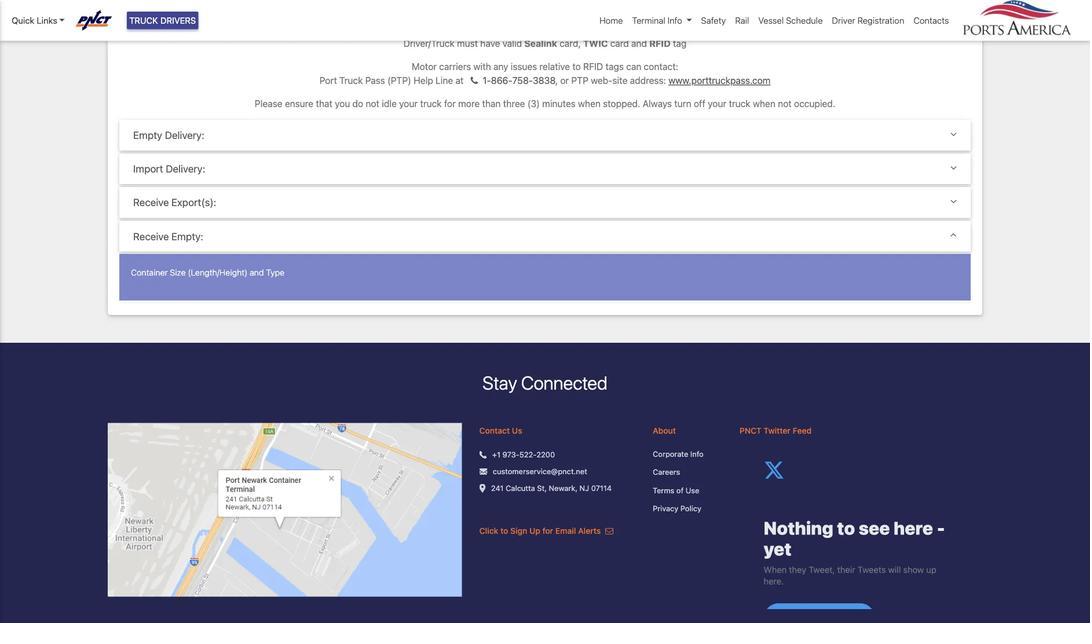 Task type: vqa. For each thing, say whether or not it's contained in the screenshot.
Delivery: to the top
yes



Task type: describe. For each thing, give the bounding box(es) containing it.
alerts
[[578, 526, 601, 536]]

0 horizontal spatial truck
[[129, 15, 158, 25]]

always
[[643, 98, 672, 109]]

0 vertical spatial for
[[444, 98, 456, 109]]

below.
[[686, 1, 713, 12]]

1-866-758-3838 link
[[466, 75, 555, 86]]

241
[[491, 484, 504, 493]]

ptp
[[572, 75, 589, 86]]

that
[[316, 98, 333, 109]]

241 calcutta st, newark, nj 07114
[[491, 484, 612, 493]]

feed
[[793, 426, 812, 435]]

corporate info link
[[653, 448, 722, 460]]

twitter
[[764, 426, 791, 435]]

twic
[[583, 38, 608, 49]]

relative
[[540, 61, 570, 72]]

or
[[560, 75, 569, 86]]

angle down image for empty:
[[951, 230, 957, 240]]

address:
[[630, 75, 666, 86]]

fees.
[[681, 15, 701, 26]]

with inside motor carriers with any issues relative to rfid tags can contact: port truck pass (ptp) help line at
[[474, 61, 491, 72]]

any inside motor carriers with any issues relative to rfid tags can contact: port truck pass (ptp) help line at
[[494, 61, 508, 72]]

corporate
[[653, 450, 688, 458]]

+1 973-522-2200 link
[[492, 449, 555, 461]]

1 horizontal spatial rfid
[[650, 38, 671, 49]]

truck inside motor carriers with any issues relative to rfid tags can contact: port truck pass (ptp) help line at
[[340, 75, 363, 86]]

receive for receive export(s):
[[133, 197, 169, 208]]

angle down image for export(s):
[[951, 197, 957, 207]]

quick
[[12, 15, 34, 25]]

minutes
[[542, 98, 576, 109]]

idle
[[382, 98, 397, 109]]

corporate info
[[653, 450, 704, 458]]

contacts link
[[909, 9, 954, 32]]

port
[[320, 75, 337, 86]]

safety
[[701, 15, 726, 25]]

+1 973-522-2200
[[492, 450, 555, 459]]

pnct twitter feed
[[740, 426, 812, 435]]

will
[[447, 15, 461, 26]]

please ensure that you do not idle your truck for more than three (3) minutes when stopped. always turn off your truck when not occupied.
[[255, 98, 836, 109]]

order
[[268, 1, 290, 12]]

2 your from the left
[[708, 98, 727, 109]]

empty:
[[172, 230, 203, 242]]

rfid inside motor carriers with any issues relative to rfid tags can contact: port truck pass (ptp) help line at
[[583, 61, 603, 72]]

vessel
[[759, 15, 784, 25]]

rail
[[735, 15, 749, 25]]

please
[[255, 98, 283, 109]]

angle down image for delivery:
[[951, 129, 957, 139]]

info for corporate info
[[691, 450, 704, 458]]

policy
[[681, 504, 702, 513]]

any inside in order to process any transaction (receiving and/or delivery) at pnct, please note the requirements below. failure to comply with these requirements will cause delays and lead to potential and/or additional fees.
[[339, 1, 354, 12]]

us
[[512, 426, 522, 435]]

in order to process any transaction (receiving and/or delivery) at pnct, please note the requirements below. failure to comply with these requirements will cause delays and lead to potential and/or additional fees.
[[258, 1, 833, 26]]

receive export(s): link
[[133, 197, 957, 209]]

delays
[[490, 15, 517, 26]]

turn
[[675, 98, 692, 109]]

1 horizontal spatial requirements
[[628, 1, 684, 12]]

careers link
[[653, 467, 722, 478]]

import
[[133, 163, 163, 175]]

1 truck from the left
[[420, 98, 442, 109]]

do
[[353, 98, 363, 109]]

click to sign up for email alerts
[[480, 526, 603, 536]]

off
[[694, 98, 706, 109]]

receive empty: tab panel
[[119, 254, 971, 303]]

site
[[613, 75, 628, 86]]

1 your from the left
[[399, 98, 418, 109]]

1-866-758-3838
[[480, 75, 555, 86]]

use
[[686, 486, 700, 495]]

1 when from the left
[[578, 98, 601, 109]]

receive for receive empty:
[[133, 230, 169, 242]]

tag
[[673, 38, 687, 49]]

2 when from the left
[[753, 98, 776, 109]]

terminal
[[632, 15, 666, 25]]

home link
[[595, 9, 628, 32]]

container size (length/height) and type
[[131, 268, 285, 278]]

privacy policy
[[653, 504, 702, 513]]

tab list containing empty delivery:
[[119, 120, 971, 304]]

driver/truck must have valid sealink card, twic card and rfid tag
[[404, 38, 687, 49]]

with inside in order to process any transaction (receiving and/or delivery) at pnct, please note the requirements below. failure to comply with these requirements will cause delays and lead to potential and/or additional fees.
[[789, 1, 807, 12]]

newark,
[[549, 484, 578, 493]]

about
[[653, 426, 676, 435]]

type
[[266, 268, 285, 278]]

process
[[304, 1, 337, 12]]

(receiving
[[406, 1, 450, 12]]

1 vertical spatial for
[[543, 526, 553, 536]]

driver registration link
[[828, 9, 909, 32]]

vessel schedule link
[[754, 9, 828, 32]]

2 truck from the left
[[729, 98, 751, 109]]

can
[[626, 61, 642, 72]]

st,
[[537, 484, 547, 493]]

1-
[[483, 75, 491, 86]]

empty delivery: link
[[133, 129, 957, 141]]

contact
[[480, 426, 510, 435]]

have
[[480, 38, 500, 49]]

calcutta
[[506, 484, 535, 493]]

0 vertical spatial and/or
[[453, 1, 480, 12]]

in
[[258, 1, 265, 12]]

at inside motor carriers with any issues relative to rfid tags can contact: port truck pass (ptp) help line at
[[456, 75, 464, 86]]

registration
[[858, 15, 905, 25]]

email
[[556, 526, 576, 536]]

(length/height)
[[188, 268, 248, 278]]

receive export(s):
[[133, 197, 216, 208]]

quick links link
[[12, 14, 65, 27]]

comply
[[756, 1, 787, 12]]

envelope o image
[[605, 527, 614, 535]]

and inside receive empty: 'tab panel'
[[250, 268, 264, 278]]

click
[[480, 526, 498, 536]]

terms of use link
[[653, 485, 722, 496]]



Task type: locate. For each thing, give the bounding box(es) containing it.
1 receive from the top
[[133, 197, 169, 208]]

0 vertical spatial truck
[[129, 15, 158, 25]]

1 angle down image from the top
[[951, 163, 957, 173]]

0 horizontal spatial not
[[366, 98, 380, 109]]

for left more at the top of page
[[444, 98, 456, 109]]

0 vertical spatial requirements
[[628, 1, 684, 12]]

delivery: for empty delivery:
[[165, 129, 204, 141]]

and inside in order to process any transaction (receiving and/or delivery) at pnct, please note the requirements below. failure to comply with these requirements will cause delays and lead to potential and/or additional fees.
[[520, 15, 535, 26]]

terminal info link
[[628, 9, 697, 32]]

tab list
[[119, 120, 971, 304]]

stay connected
[[483, 372, 608, 394]]

any up the 866-
[[494, 61, 508, 72]]

connected
[[521, 372, 608, 394]]

to inside motor carriers with any issues relative to rfid tags can contact: port truck pass (ptp) help line at
[[573, 61, 581, 72]]

2 receive from the top
[[133, 230, 169, 242]]

card,
[[560, 38, 581, 49]]

import delivery: link
[[133, 163, 957, 175]]

+1
[[492, 450, 501, 459]]

1 vertical spatial angle down image
[[951, 197, 957, 207]]

0 horizontal spatial any
[[339, 1, 354, 12]]

1 horizontal spatial and/or
[[608, 15, 635, 26]]

ensure
[[285, 98, 314, 109]]

1 vertical spatial truck
[[340, 75, 363, 86]]

up
[[530, 526, 541, 536]]

1 horizontal spatial not
[[778, 98, 792, 109]]

0 horizontal spatial requirements
[[389, 15, 445, 26]]

issues
[[511, 61, 537, 72]]

more
[[458, 98, 480, 109]]

0 horizontal spatial rfid
[[583, 61, 603, 72]]

you
[[335, 98, 350, 109]]

to left sign
[[501, 526, 508, 536]]

0 horizontal spatial for
[[444, 98, 456, 109]]

, or ptp web-site address: www.porttruckpass.com
[[555, 75, 771, 86]]

0 vertical spatial at
[[522, 1, 530, 12]]

angle down image inside the import delivery: link
[[951, 163, 957, 173]]

0 horizontal spatial and/or
[[453, 1, 480, 12]]

driver/truck
[[404, 38, 455, 49]]

and left type
[[250, 268, 264, 278]]

2200
[[537, 450, 555, 459]]

receive empty:
[[133, 230, 203, 242]]

vessel schedule
[[759, 15, 823, 25]]

1 vertical spatial any
[[494, 61, 508, 72]]

and left lead
[[520, 15, 535, 26]]

1 horizontal spatial truck
[[729, 98, 751, 109]]

delivery: for import delivery:
[[166, 163, 205, 175]]

receive
[[133, 197, 169, 208], [133, 230, 169, 242]]

2 angle down image from the top
[[951, 230, 957, 240]]

at left the pnct,
[[522, 1, 530, 12]]

0 vertical spatial receive
[[133, 197, 169, 208]]

1 horizontal spatial when
[[753, 98, 776, 109]]

angle down image inside receive empty: link
[[951, 230, 957, 240]]

must
[[457, 38, 478, 49]]

truck down help
[[420, 98, 442, 109]]

truck drivers link
[[127, 12, 198, 29]]

truck left drivers on the top of the page
[[129, 15, 158, 25]]

1 horizontal spatial at
[[522, 1, 530, 12]]

any right process
[[339, 1, 354, 12]]

when down www.porttruckpass.com
[[753, 98, 776, 109]]

1 not from the left
[[366, 98, 380, 109]]

3838
[[533, 75, 555, 86]]

safety link
[[697, 9, 731, 32]]

requirements down (receiving
[[389, 15, 445, 26]]

758-
[[513, 75, 533, 86]]

at
[[522, 1, 530, 12], [456, 75, 464, 86]]

0 horizontal spatial when
[[578, 98, 601, 109]]

receive down import
[[133, 197, 169, 208]]

contacts
[[914, 15, 949, 25]]

truck right port
[[340, 75, 363, 86]]

2 vertical spatial and
[[250, 268, 264, 278]]

angle down image
[[951, 129, 957, 139], [951, 197, 957, 207]]

,
[[555, 75, 558, 86]]

1 vertical spatial info
[[691, 450, 704, 458]]

0 horizontal spatial info
[[668, 15, 682, 25]]

0 vertical spatial and
[[520, 15, 535, 26]]

not right 'do'
[[366, 98, 380, 109]]

1 horizontal spatial and
[[520, 15, 535, 26]]

1 horizontal spatial info
[[691, 450, 704, 458]]

and
[[520, 15, 535, 26], [632, 38, 647, 49], [250, 268, 264, 278]]

1 vertical spatial and/or
[[608, 15, 635, 26]]

to right order
[[293, 1, 301, 12]]

rfid up web-
[[583, 61, 603, 72]]

www.porttruckpass.com link
[[669, 75, 771, 86]]

(ptp)
[[388, 75, 411, 86]]

any
[[339, 1, 354, 12], [494, 61, 508, 72]]

www.porttruckpass.com
[[669, 75, 771, 86]]

empty
[[133, 129, 162, 141]]

delivery:
[[165, 129, 204, 141], [166, 163, 205, 175]]

the
[[612, 1, 626, 12]]

delivery: right empty
[[165, 129, 204, 141]]

when down "ptp"
[[578, 98, 601, 109]]

sealink
[[525, 38, 557, 49]]

angle down image inside empty delivery: link
[[951, 129, 957, 139]]

0 horizontal spatial at
[[456, 75, 464, 86]]

click to sign up for email alerts link
[[480, 526, 614, 536]]

and right card
[[632, 38, 647, 49]]

angle down image for delivery:
[[951, 163, 957, 173]]

for right up
[[543, 526, 553, 536]]

occupied.
[[794, 98, 836, 109]]

to right lead
[[558, 15, 566, 26]]

1 vertical spatial requirements
[[389, 15, 445, 26]]

truck
[[129, 15, 158, 25], [340, 75, 363, 86]]

0 horizontal spatial truck
[[420, 98, 442, 109]]

07114
[[591, 484, 612, 493]]

0 vertical spatial angle down image
[[951, 163, 957, 173]]

pnct
[[740, 426, 762, 435]]

phone image
[[471, 76, 478, 85]]

customerservice@pnct.net
[[493, 467, 587, 476]]

info up tag
[[668, 15, 682, 25]]

0 vertical spatial info
[[668, 15, 682, 25]]

three
[[503, 98, 525, 109]]

receive left "empty:"
[[133, 230, 169, 242]]

to up "ptp"
[[573, 61, 581, 72]]

1 vertical spatial and
[[632, 38, 647, 49]]

rail link
[[731, 9, 754, 32]]

2 horizontal spatial and
[[632, 38, 647, 49]]

info up careers link
[[691, 450, 704, 458]]

0 horizontal spatial your
[[399, 98, 418, 109]]

522-
[[520, 450, 537, 459]]

and/or up cause
[[453, 1, 480, 12]]

not left occupied. in the right top of the page
[[778, 98, 792, 109]]

1 horizontal spatial your
[[708, 98, 727, 109]]

0 vertical spatial delivery:
[[165, 129, 204, 141]]

driver
[[832, 15, 856, 25]]

1 vertical spatial angle down image
[[951, 230, 957, 240]]

than
[[482, 98, 501, 109]]

0 horizontal spatial and
[[250, 268, 264, 278]]

and/or
[[453, 1, 480, 12], [608, 15, 635, 26]]

0 vertical spatial angle down image
[[951, 129, 957, 139]]

1 vertical spatial at
[[456, 75, 464, 86]]

schedule
[[786, 15, 823, 25]]

866-
[[491, 75, 513, 86]]

1 horizontal spatial with
[[789, 1, 807, 12]]

at inside in order to process any transaction (receiving and/or delivery) at pnct, please note the requirements below. failure to comply with these requirements will cause delays and lead to potential and/or additional fees.
[[522, 1, 530, 12]]

and/or down the "the" at the right of the page
[[608, 15, 635, 26]]

for
[[444, 98, 456, 109], [543, 526, 553, 536]]

1 horizontal spatial truck
[[340, 75, 363, 86]]

delivery)
[[482, 1, 520, 12]]

truck down www.porttruckpass.com link
[[729, 98, 751, 109]]

valid
[[503, 38, 522, 49]]

lead
[[538, 15, 556, 26]]

with up schedule
[[789, 1, 807, 12]]

your
[[399, 98, 418, 109], [708, 98, 727, 109]]

empty delivery:
[[133, 129, 204, 141]]

1 angle down image from the top
[[951, 129, 957, 139]]

1 horizontal spatial for
[[543, 526, 553, 536]]

1 vertical spatial rfid
[[583, 61, 603, 72]]

privacy
[[653, 504, 679, 513]]

(3)
[[528, 98, 540, 109]]

angle down image
[[951, 163, 957, 173], [951, 230, 957, 240]]

at down carriers
[[456, 75, 464, 86]]

driver registration
[[832, 15, 905, 25]]

to up rail
[[745, 1, 754, 12]]

your right off
[[708, 98, 727, 109]]

privacy policy link
[[653, 503, 722, 514]]

requirements up additional
[[628, 1, 684, 12]]

your right idle
[[399, 98, 418, 109]]

0 vertical spatial rfid
[[650, 38, 671, 49]]

0 horizontal spatial with
[[474, 61, 491, 72]]

with
[[789, 1, 807, 12], [474, 61, 491, 72]]

info for terminal info
[[668, 15, 682, 25]]

0 vertical spatial with
[[789, 1, 807, 12]]

transaction
[[357, 1, 404, 12]]

links
[[37, 15, 57, 25]]

contact us
[[480, 426, 522, 435]]

rfid left tag
[[650, 38, 671, 49]]

failure
[[715, 1, 743, 12]]

when
[[578, 98, 601, 109], [753, 98, 776, 109]]

2 not from the left
[[778, 98, 792, 109]]

2 angle down image from the top
[[951, 197, 957, 207]]

stopped.
[[603, 98, 640, 109]]

sign
[[510, 526, 527, 536]]

potential
[[569, 15, 605, 26]]

1 horizontal spatial any
[[494, 61, 508, 72]]

1 vertical spatial delivery:
[[166, 163, 205, 175]]

with up 1-
[[474, 61, 491, 72]]

angle down image inside receive export(s): link
[[951, 197, 957, 207]]

motor
[[412, 61, 437, 72]]

973-
[[503, 450, 520, 459]]

0 vertical spatial any
[[339, 1, 354, 12]]

web-
[[591, 75, 613, 86]]

terms
[[653, 486, 675, 495]]

1 vertical spatial with
[[474, 61, 491, 72]]

delivery: up export(s):
[[166, 163, 205, 175]]

1 vertical spatial receive
[[133, 230, 169, 242]]



